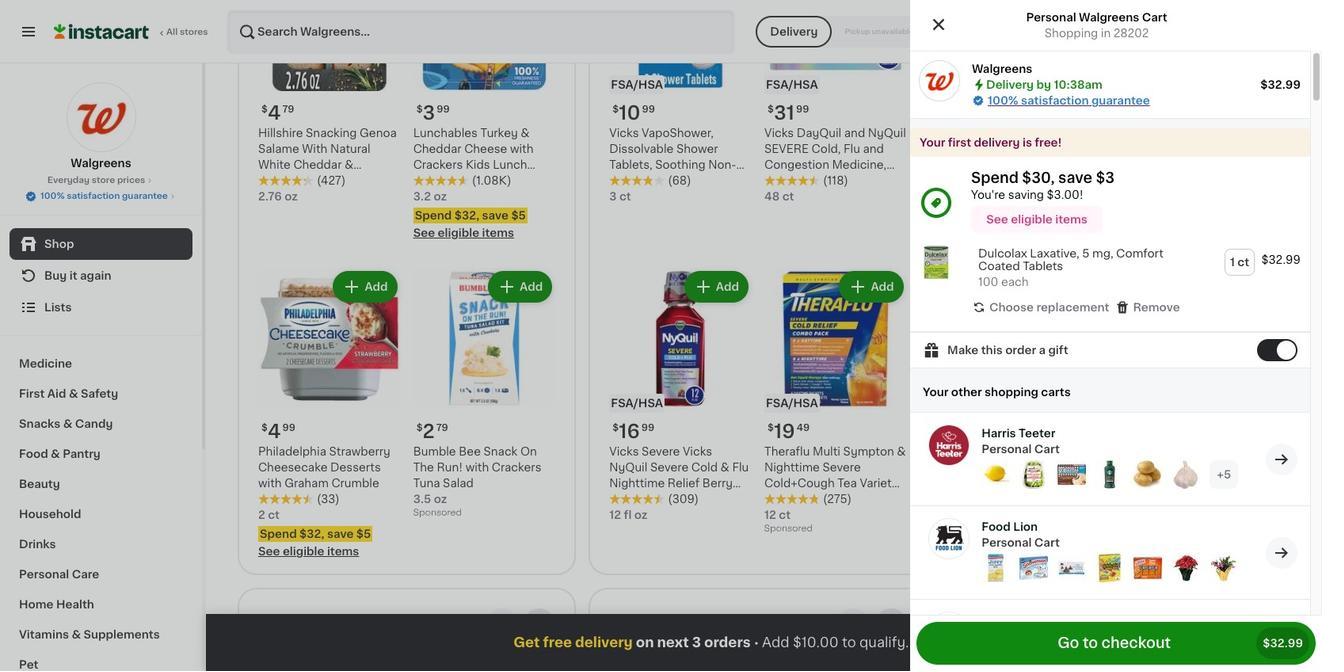 Task type: describe. For each thing, give the bounding box(es) containing it.
salame
[[258, 143, 299, 154]]

gushers fruit flavored snacks, strawberry splash and tropical image
[[1096, 554, 1125, 583]]

11
[[970, 423, 987, 441]]

gray
[[1135, 446, 1162, 458]]

4" zygo cactus image
[[1210, 554, 1239, 583]]

99 for severe
[[642, 423, 655, 433]]

1 vertical spatial 3
[[610, 191, 617, 202]]

promotion-wrapper element
[[910, 157, 1311, 332]]

health
[[56, 599, 94, 610]]

checkout
[[1102, 636, 1171, 651]]

on
[[521, 446, 537, 458]]

oz down the scalp
[[981, 510, 994, 521]]

0 horizontal spatial tea
[[328, 616, 359, 633]]

2 to from the left
[[1083, 636, 1098, 651]]

99 for turkey
[[437, 104, 450, 114]]

theraflu multi sympton & nighttime severe cold+cough tea variety pack
[[765, 446, 906, 505]]

& inside mielle oil, rosemary mint, strengthening, scalp & hair
[[995, 478, 1004, 489]]

instacart logo image
[[54, 22, 149, 41]]

product group containing 3
[[413, 0, 556, 241]]

liquid inside vicks dayquil and nyquil severe cold, flu and congestion medicine, liquid caps
[[765, 175, 799, 186]]

add for 2
[[520, 281, 543, 292]]

$ for bumble bee snack on the run! with crackers tuna salad
[[417, 423, 423, 433]]

$ for vicks vaposhower, dissolvable shower tablets, soothing non- medicated vapors
[[613, 104, 619, 114]]

2 vertical spatial $32.99
[[1263, 638, 1304, 649]]

5 inside other items in cart note
[[1224, 469, 1232, 481]]

product group containing 2
[[413, 268, 556, 522]]

$ for shine 'n jam conditioning gel, with honey extract, extra hold
[[964, 104, 970, 114]]

99 for strawberry
[[283, 423, 296, 433]]

(309)
[[668, 494, 699, 505]]

items for 3
[[482, 227, 514, 238]]

oz down flavor
[[634, 510, 648, 521]]

first
[[19, 388, 45, 399]]

3 add button from the left
[[686, 272, 747, 301]]

1 horizontal spatial 2
[[423, 423, 435, 441]]

6
[[1125, 104, 1138, 122]]

ct for 31
[[783, 191, 794, 202]]

home health
[[19, 599, 94, 610]]

crackers inside lunchables turkey & cheddar cheese with crackers kids lunch snack kit
[[413, 159, 463, 170]]

oz right 0.3
[[1137, 494, 1150, 505]]

see eligible items button
[[971, 206, 1103, 233]]

buy it again
[[44, 270, 111, 281]]

items inside "button"
[[1056, 214, 1088, 225]]

1
[[1231, 257, 1235, 268]]

sponsored badge image for 19
[[765, 525, 813, 534]]

items for 4
[[327, 546, 359, 557]]

(695)
[[1175, 478, 1205, 489]]

48 ct
[[765, 191, 794, 202]]

delivery by 10:38am
[[987, 79, 1103, 90]]

replacement
[[1037, 302, 1110, 313]]

honey
[[961, 159, 998, 170]]

supplements
[[84, 629, 160, 640]]

carts
[[1041, 387, 1071, 398]]

19
[[774, 423, 795, 441]]

spend $32, save $5 see eligible items for 3
[[413, 210, 526, 238]]

lance toastchee peanut butter sandwich crackers image
[[1134, 554, 1163, 583]]

severe up relief
[[651, 462, 689, 473]]

again
[[80, 270, 111, 281]]

go to cart element for harris teeter personal cart
[[1266, 444, 1298, 475]]

save for 3
[[482, 210, 509, 221]]

food for food & pantry
[[19, 449, 48, 460]]

spend for 3
[[415, 210, 452, 221]]

vicks severe vicks nyquil severe cold & flu nighttime relief berry flavor liquid 12 oz
[[610, 446, 749, 505]]

spend $32, save $5 see eligible items for 4
[[258, 529, 371, 557]]

oz down the hold
[[971, 191, 985, 202]]

extra
[[1047, 159, 1075, 170]]

4 for shine 'n jam conditioning gel, with honey extract, extra hold
[[970, 104, 984, 122]]

save for 4
[[327, 529, 354, 540]]

flu inside vicks severe vicks nyquil severe cold & flu nighttime relief berry flavor liquid 12 oz
[[733, 462, 749, 473]]

fsa/hsa for 19
[[766, 398, 818, 409]]

spend for 4
[[260, 529, 297, 540]]

10:37am
[[1158, 25, 1208, 37]]

paper towels link
[[610, 615, 726, 634]]

$ for mielle oil, rosemary mint, strengthening, scalp & hair
[[964, 423, 970, 433]]

pet link
[[10, 650, 193, 671]]

vaposhower,
[[642, 127, 714, 138]]

pet
[[19, 659, 38, 670]]

first aid & safety link
[[10, 379, 193, 409]]

see for 4
[[258, 546, 280, 557]]

teeter for personal
[[1019, 428, 1056, 439]]

care
[[72, 569, 99, 580]]

100% inside '100% satisfaction guarantee' link
[[988, 95, 1019, 106]]

10:38am
[[1054, 79, 1103, 90]]

towels
[[665, 616, 726, 633]]

& inside vicks severe vicks nyquil severe cold & flu nighttime relief berry flavor liquid 12 oz
[[721, 462, 730, 473]]

multi
[[813, 446, 841, 458]]

$ 3 99
[[417, 104, 450, 122]]

vitamins & supplements
[[19, 629, 160, 640]]

oz down toasted
[[285, 191, 298, 202]]

personal down drinks
[[19, 569, 69, 580]]

31
[[774, 104, 795, 122]]

fresh lemon - each image
[[982, 461, 1010, 489]]

dulcolax laxative, 5 mg, comfort coated tablets button
[[979, 247, 1189, 273]]

all stores
[[166, 28, 208, 36]]

by for 10:38am
[[1037, 79, 1052, 90]]

product group containing 11
[[961, 268, 1103, 523]]

salad
[[443, 478, 474, 489]]

mint,
[[961, 462, 989, 473]]

add button for 4
[[335, 272, 396, 301]]

snack inside lunchables turkey & cheddar cheese with crackers kids lunch snack kit
[[413, 175, 447, 186]]

& down the health
[[72, 629, 81, 640]]

$ for revlon hair color, permanent, black 10
[[1119, 104, 1125, 114]]

medicine,
[[832, 159, 887, 170]]

satisfaction inside "100% satisfaction guarantee" button
[[67, 192, 120, 200]]

tea inside theraflu multi sympton & nighttime severe cold+cough tea variety pack
[[838, 478, 857, 489]]

100% satisfaction guarantee button
[[25, 187, 177, 203]]

eligible for 3
[[438, 227, 480, 238]]

2 vertical spatial walgreens
[[71, 158, 131, 169]]

personal inside personal walgreens cart shopping in 28202
[[1027, 12, 1077, 23]]

sponsored badge image for 2
[[413, 509, 461, 518]]

orders
[[704, 636, 751, 649]]

3.5
[[413, 494, 431, 505]]

vicks vaposhower, dissolvable shower tablets, soothing non- medicated vapors
[[610, 127, 737, 186]]

28202
[[1114, 28, 1149, 39]]

$ 16 99
[[613, 423, 655, 441]]

mielle oil, rosemary mint, strengthening, scalp & hair
[[961, 446, 1083, 489]]

delivery for delivery
[[770, 26, 818, 37]]

personal inside harris teeter personal cart
[[982, 444, 1032, 455]]

see inside "button"
[[987, 214, 1009, 225]]

philadelphia
[[258, 446, 326, 458]]

$32, for 3
[[455, 210, 480, 221]]

& inside theraflu multi sympton & nighttime severe cold+cough tea variety pack
[[897, 446, 906, 458]]

medicine
[[19, 358, 72, 369]]

3 inside get free delivery on next 3 orders • add $10.00 to qualify.
[[692, 636, 701, 649]]

99 for 'n
[[985, 104, 998, 114]]

this
[[982, 345, 1003, 356]]

genoa
[[360, 127, 397, 138]]

eligible for 4
[[283, 546, 325, 557]]

teeter for delivery
[[1019, 615, 1056, 626]]

with inside lunchables turkey & cheddar cheese with crackers kids lunch snack kit
[[510, 143, 534, 154]]

dayquil
[[797, 127, 842, 138]]

(68)
[[668, 175, 691, 186]]

starbucks® medium roast unsweetened black iced coffee image
[[1096, 461, 1125, 489]]

free!
[[1035, 137, 1062, 148]]

79 for 6
[[1140, 104, 1152, 114]]

1 vertical spatial and
[[863, 143, 884, 154]]

vicks dayquil and nyquil severe cold, flu and congestion medicine, liquid caps
[[765, 127, 906, 186]]

5 inside dulcolax laxative, 5 mg, comfort coated tablets 100 each
[[1083, 248, 1090, 259]]

flavor
[[610, 494, 643, 505]]

$3
[[1096, 171, 1115, 185]]

99 for dayquil
[[796, 104, 809, 114]]

nyquil for 31
[[868, 127, 906, 138]]

& left pantry
[[51, 449, 60, 460]]

shower
[[677, 143, 718, 154]]

cart for harris teeter personal cart
[[1035, 444, 1060, 455]]

ct for 19
[[779, 510, 791, 521]]

$ for philadelphia strawberry cheesecake desserts with graham crumble
[[261, 423, 268, 433]]

vicks for 31
[[765, 127, 794, 138]]

vicks up cold
[[683, 446, 712, 458]]

add for 4
[[365, 281, 388, 292]]

permanent,
[[1116, 143, 1180, 154]]

12 fl oz
[[610, 510, 648, 521]]

fsa/hsa for 10
[[611, 79, 663, 90]]

fl for 16
[[624, 510, 632, 521]]

oz right 3.2
[[434, 191, 447, 202]]

(103)
[[1020, 175, 1048, 186]]

99 for vaposhower,
[[642, 104, 655, 114]]

& inside hillshire snacking genoa salame with natural white cheddar & toasted rounds
[[345, 159, 354, 170]]

dulcolax laxative, 5 mg, comfort coated tablets image
[[920, 246, 953, 279]]

food for food lion personal cart
[[982, 522, 1011, 533]]

eligible inside "button"
[[1011, 214, 1053, 225]]

quick
[[1165, 446, 1197, 458]]

food lion milk chocolate morsels image
[[1058, 554, 1087, 583]]

$ for hillshire snacking genoa salame with natural white cheddar & toasted rounds
[[261, 104, 268, 114]]

household link
[[10, 499, 193, 529]]

to inside get free delivery on next 3 orders • add $10.00 to qualify.
[[842, 636, 856, 649]]

bottled
[[258, 616, 324, 633]]

get
[[514, 636, 540, 649]]

1 horizontal spatial guarantee
[[1092, 95, 1150, 106]]

with inside shine 'n jam conditioning gel, with honey extract, extra hold
[[1061, 143, 1084, 154]]

spend inside the "spend $30, save $3 you're saving $3.00!"
[[971, 171, 1019, 185]]

79 for 2
[[436, 423, 448, 433]]

walgreens image
[[920, 61, 960, 101]]

saving
[[1009, 189, 1044, 200]]

shop
[[44, 239, 74, 250]]

100% inside "100% satisfaction guarantee" button
[[40, 192, 65, 200]]

items in cart element for harris teeter personal cart
[[982, 461, 1239, 493]]

crackers inside the bumble bee snack on the run! with crackers tuna salad 3.5 oz
[[492, 462, 542, 473]]

$ for vicks severe vicks nyquil severe cold & flu nighttime relief berry flavor liquid 12 oz
[[613, 423, 619, 433]]

cheesecake
[[258, 462, 328, 473]]

cheddar inside lunchables turkey & cheddar cheese with crackers kids lunch snack kit
[[413, 143, 462, 154]]

cart for food lion personal cart
[[1035, 538, 1060, 549]]

home
[[19, 599, 54, 610]]

oz inside vicks severe vicks nyquil severe cold & flu nighttime relief berry flavor liquid 12 oz
[[697, 494, 710, 505]]

0 vertical spatial $32.99
[[1261, 79, 1301, 90]]

100% satisfaction guarantee inside button
[[40, 192, 168, 200]]

run!
[[437, 462, 463, 473]]

choose
[[990, 302, 1034, 313]]

100
[[979, 277, 999, 288]]

garlic image
[[1172, 461, 1201, 489]]



Task type: locate. For each thing, give the bounding box(es) containing it.
non-
[[709, 159, 737, 170]]

100% satisfaction guarantee
[[988, 95, 1150, 106], [40, 192, 168, 200]]

1 vertical spatial 100% satisfaction guarantee
[[40, 192, 168, 200]]

conditioning
[[961, 143, 1033, 154]]

1 vertical spatial items
[[482, 227, 514, 238]]

99 right the 16
[[642, 423, 655, 433]]

(3.94k)
[[1020, 494, 1061, 505]]

1 horizontal spatial snack
[[484, 446, 518, 458]]

$ inside $ 31 99
[[768, 104, 774, 114]]

personal inside food lion personal cart
[[982, 538, 1032, 549]]

spend down 3.2 oz
[[415, 210, 452, 221]]

0 horizontal spatial spend $32, save $5 see eligible items
[[258, 529, 371, 557]]

personal down lion at the right bottom of page
[[982, 538, 1032, 549]]

teeter up rosemary
[[1019, 428, 1056, 439]]

1 vertical spatial liquid
[[646, 494, 680, 505]]

0 horizontal spatial 100%
[[40, 192, 65, 200]]

1 vertical spatial go to cart element
[[1266, 537, 1298, 569]]

2 vertical spatial eligible
[[283, 546, 325, 557]]

personal walgreens cart shopping in 28202
[[1027, 12, 1168, 39]]

0 vertical spatial liquid
[[765, 175, 799, 186]]

0 horizontal spatial 12
[[610, 510, 621, 521]]

kids
[[466, 159, 490, 170]]

$ inside $ 16 99
[[613, 423, 619, 433]]

2 horizontal spatial walgreens
[[1079, 12, 1140, 23]]

spend $32, save $5 see eligible items down (33)
[[258, 529, 371, 557]]

1 horizontal spatial to
[[1083, 636, 1098, 651]]

0 horizontal spatial eligible
[[283, 546, 325, 557]]

see for 3
[[413, 227, 435, 238]]

service type group
[[756, 16, 927, 48]]

1 vertical spatial flu
[[733, 462, 749, 473]]

10 up dissolvable
[[619, 104, 641, 122]]

2 for 11
[[961, 510, 968, 521]]

strengthening,
[[992, 462, 1074, 473]]

99 inside $ 16 99
[[642, 423, 655, 433]]

2 fl oz
[[961, 510, 994, 521]]

guarantee inside button
[[122, 192, 168, 200]]

$ inside '$ 19 49'
[[768, 423, 774, 433]]

beauty link
[[10, 469, 193, 499]]

1 horizontal spatial eligible
[[438, 227, 480, 238]]

$ up hillshire
[[261, 104, 268, 114]]

items
[[1056, 214, 1088, 225], [482, 227, 514, 238], [327, 546, 359, 557]]

1 horizontal spatial 100% satisfaction guarantee
[[988, 95, 1150, 106]]

tea right bottled
[[328, 616, 359, 633]]

12 inside vicks severe vicks nyquil severe cold & flu nighttime relief berry flavor liquid 12 oz
[[683, 494, 694, 505]]

0 horizontal spatial $5
[[356, 529, 371, 540]]

snack inside the bumble bee snack on the run! with crackers tuna salad 3.5 oz
[[484, 446, 518, 458]]

food up the beauty
[[19, 449, 48, 460]]

nyquil inside vicks dayquil and nyquil severe cold, flu and congestion medicine, liquid caps
[[868, 127, 906, 138]]

99 inside $ 31 99
[[796, 104, 809, 114]]

product group containing no gray  quick fix light brown, 7n
[[1116, 268, 1258, 522]]

"jiffy" corn muffin mix image
[[982, 554, 1010, 583]]

vicks for 10
[[610, 127, 639, 138]]

items in cart element
[[982, 461, 1239, 493], [982, 554, 1239, 587]]

2 go to cart element from the top
[[1266, 537, 1298, 569]]

0 vertical spatial sponsored badge image
[[413, 509, 461, 518]]

$ inside $ 10 99
[[613, 104, 619, 114]]

0 horizontal spatial 3
[[423, 104, 435, 122]]

pillsbury ready to bake snowman shape sugar cookie dough image
[[1020, 554, 1049, 583]]

0 horizontal spatial by
[[1037, 79, 1052, 90]]

12 down pack
[[765, 510, 776, 521]]

sponsored badge image
[[413, 509, 461, 518], [765, 525, 813, 534]]

caps
[[802, 175, 831, 186]]

nyquil for 16
[[610, 462, 648, 473]]

2 horizontal spatial spend
[[971, 171, 1019, 185]]

2 down cheesecake
[[258, 510, 265, 521]]

shopping
[[985, 387, 1039, 398]]

100% satisfaction guarantee down the 10:38am
[[988, 95, 1150, 106]]

vitamins & supplements link
[[10, 620, 193, 650]]

nighttime inside theraflu multi sympton & nighttime severe cold+cough tea variety pack
[[765, 462, 820, 473]]

severe down $ 16 99 on the left
[[642, 446, 680, 458]]

99 up "philadelphia"
[[283, 423, 296, 433]]

0 horizontal spatial 10
[[619, 104, 641, 122]]

0 vertical spatial crackers
[[413, 159, 463, 170]]

1 to from the left
[[842, 636, 856, 649]]

items in cart element for food lion personal cart
[[982, 554, 1239, 587]]

$32, for 4
[[300, 529, 325, 540]]

nighttime down theraflu
[[765, 462, 820, 473]]

1 horizontal spatial satisfaction
[[1021, 95, 1089, 106]]

variety
[[860, 478, 899, 489]]

shine 'n jam conditioning gel, with honey extract, extra hold
[[961, 127, 1084, 186]]

12
[[683, 494, 694, 505], [610, 510, 621, 521], [765, 510, 776, 521]]

oz down berry
[[697, 494, 710, 505]]

save inside the "spend $30, save $3 you're saving $3.00!"
[[1059, 171, 1093, 185]]

1 vertical spatial teeter
[[1019, 615, 1056, 626]]

see down 2 ct
[[258, 546, 280, 557]]

0 horizontal spatial $ 4 99
[[261, 423, 296, 441]]

items down '$3.00!'
[[1056, 214, 1088, 225]]

★★★★★
[[1116, 159, 1171, 170], [1116, 159, 1171, 170], [258, 175, 314, 186], [258, 175, 314, 186], [610, 175, 665, 186], [610, 175, 665, 186], [413, 175, 469, 186], [413, 175, 469, 186], [765, 175, 820, 186], [765, 175, 820, 186], [961, 175, 1016, 186], [961, 175, 1016, 186], [1116, 478, 1171, 489], [1116, 478, 1171, 489], [258, 494, 314, 505], [258, 494, 314, 505], [610, 494, 665, 505], [610, 494, 665, 505], [765, 494, 820, 505], [765, 494, 820, 505], [961, 494, 1016, 505], [961, 494, 1016, 505]]

delivery inside button
[[770, 26, 818, 37]]

bumble
[[413, 446, 456, 458]]

$ up bumble at bottom
[[417, 423, 423, 433]]

nighttime
[[765, 462, 820, 473], [610, 478, 665, 489]]

0 vertical spatial items in cart element
[[982, 461, 1239, 493]]

free
[[543, 636, 572, 649]]

1 add button from the left
[[335, 272, 396, 301]]

save down (1.08k)
[[482, 210, 509, 221]]

0 horizontal spatial 100% satisfaction guarantee
[[40, 192, 168, 200]]

severe
[[765, 143, 809, 154]]

cheddar inside hillshire snacking genoa salame with natural white cheddar & toasted rounds
[[294, 159, 342, 170]]

cheddar down with
[[294, 159, 342, 170]]

& right aid
[[69, 388, 78, 399]]

1 horizontal spatial 12
[[683, 494, 694, 505]]

& left candy
[[63, 418, 72, 429]]

48
[[765, 191, 780, 202]]

fsa/hsa up 49
[[766, 398, 818, 409]]

100% satisfaction guarantee link
[[988, 93, 1150, 109]]

1 horizontal spatial $32,
[[455, 210, 480, 221]]

$ up revlon at the top right of the page
[[1119, 104, 1125, 114]]

by left the 10:37am
[[1139, 25, 1155, 37]]

snack up 3.2 oz
[[413, 175, 447, 186]]

1 vertical spatial by
[[1037, 79, 1052, 90]]

1 vertical spatial items in cart element
[[982, 554, 1239, 587]]

0 horizontal spatial sponsored badge image
[[413, 509, 461, 518]]

$ inside $ 4 79
[[261, 104, 268, 114]]

bumble bee snack on the run! with crackers tuna salad 3.5 oz
[[413, 446, 542, 505]]

$ 4 79
[[261, 104, 294, 122]]

1 horizontal spatial 5
[[1224, 469, 1232, 481]]

your for your first delivery is free!
[[920, 137, 946, 148]]

(5.98k)
[[1175, 159, 1217, 170]]

save up '$3.00!'
[[1059, 171, 1093, 185]]

spend down 2 ct
[[260, 529, 297, 540]]

2 harris from the top
[[982, 615, 1016, 626]]

99 up 'n at right
[[985, 104, 998, 114]]

0 horizontal spatial liquid
[[646, 494, 680, 505]]

nighttime inside vicks severe vicks nyquil severe cold & flu nighttime relief berry flavor liquid 12 oz
[[610, 478, 665, 489]]

$ inside $ 3 99
[[417, 104, 423, 114]]

0 horizontal spatial fl
[[624, 510, 632, 521]]

liquid inside vicks severe vicks nyquil severe cold & flu nighttime relief berry flavor liquid 12 oz
[[646, 494, 680, 505]]

walgreens up store
[[71, 158, 131, 169]]

product group
[[910, 236, 1311, 325]]

cheese
[[464, 143, 507, 154]]

with
[[302, 143, 328, 154]]

0 horizontal spatial $32,
[[300, 529, 325, 540]]

$5 down crumble
[[356, 529, 371, 540]]

food lion personal cart
[[982, 522, 1060, 549]]

vicks for 16
[[610, 446, 639, 458]]

teeter
[[1019, 428, 1056, 439], [1019, 615, 1056, 626]]

organicgirl baby greens + crunch! image
[[1020, 461, 1049, 489]]

eligible down saving
[[1011, 214, 1053, 225]]

100% up 'n at right
[[988, 95, 1019, 106]]

0 vertical spatial food
[[19, 449, 48, 460]]

3 up lunchables
[[423, 104, 435, 122]]

store
[[92, 176, 115, 185]]

delivery inside button
[[1058, 615, 1106, 626]]

99 right 11
[[988, 423, 1001, 433]]

choose replacement
[[990, 302, 1110, 313]]

0 vertical spatial eligible
[[1011, 214, 1053, 225]]

1 vertical spatial eligible
[[438, 227, 480, 238]]

4 down the hold
[[961, 191, 969, 202]]

0 horizontal spatial crackers
[[413, 159, 463, 170]]

12 for 16
[[610, 510, 621, 521]]

guarantee down the "prices"
[[122, 192, 168, 200]]

go to cart element
[[1266, 444, 1298, 475], [1266, 537, 1298, 569]]

dissolvable
[[610, 143, 674, 154]]

color,
[[1182, 127, 1215, 138]]

philadelphia strawberry cheesecake desserts with graham crumble
[[258, 446, 390, 489]]

delivery by 10:37am link
[[1060, 22, 1208, 41]]

1 vertical spatial 5
[[1224, 469, 1232, 481]]

1 horizontal spatial by
[[1139, 25, 1155, 37]]

1 horizontal spatial $5
[[511, 210, 526, 221]]

with down cheesecake
[[258, 478, 282, 489]]

$32.99 inside product group
[[1262, 254, 1301, 265]]

0 horizontal spatial flu
[[733, 462, 749, 473]]

4 up hillshire
[[268, 104, 281, 122]]

2 horizontal spatial eligible
[[1011, 214, 1053, 225]]

4 for hillshire snacking genoa salame with natural white cheddar & toasted rounds
[[268, 104, 281, 122]]

product group containing 19
[[765, 268, 907, 538]]

personal up "fresh lemon - each" image
[[982, 444, 1032, 455]]

crackers down on
[[492, 462, 542, 473]]

tea up (275)
[[838, 478, 857, 489]]

4 for philadelphia strawberry cheesecake desserts with graham crumble
[[268, 423, 281, 441]]

severe inside theraflu multi sympton & nighttime severe cold+cough tea variety pack
[[823, 462, 861, 473]]

oz inside the bumble bee snack on the run! with crackers tuna salad 3.5 oz
[[434, 494, 447, 505]]

0 horizontal spatial 79
[[283, 104, 294, 114]]

1 fl from the left
[[624, 510, 632, 521]]

$5 for 4
[[356, 529, 371, 540]]

cheddar
[[413, 143, 462, 154], [294, 159, 342, 170]]

0 vertical spatial hair
[[1157, 127, 1180, 138]]

10
[[619, 104, 641, 122], [1216, 143, 1229, 154]]

sponsored badge image down 12 ct
[[765, 525, 813, 534]]

items in cart element containing +
[[982, 461, 1239, 493]]

0 horizontal spatial snack
[[413, 175, 447, 186]]

10 right black
[[1216, 143, 1229, 154]]

2 add button from the left
[[490, 272, 551, 301]]

nyquil inside vicks severe vicks nyquil severe cold & flu nighttime relief berry flavor liquid 12 oz
[[610, 462, 648, 473]]

(427)
[[317, 175, 346, 186]]

vicks inside vicks vaposhower, dissolvable shower tablets, soothing non- medicated vapors
[[610, 127, 639, 138]]

harris for harris teeter delivery now
[[982, 615, 1016, 626]]

see down you're
[[987, 214, 1009, 225]]

cart inside food lion personal cart
[[1035, 538, 1060, 549]]

get free delivery on next 3 orders • add $10.00 to qualify.
[[514, 636, 909, 649]]

1 vertical spatial $5
[[356, 529, 371, 540]]

with up the extra at right top
[[1061, 143, 1084, 154]]

add inside get free delivery on next 3 orders • add $10.00 to qualify.
[[762, 636, 790, 649]]

walgreens logo image
[[66, 82, 136, 152]]

spend up you're
[[971, 171, 1019, 185]]

$ inside $ 11 99
[[964, 423, 970, 433]]

make
[[948, 345, 979, 356]]

2 vertical spatial see
[[258, 546, 280, 557]]

99 for oil,
[[988, 423, 1001, 433]]

0 vertical spatial 100% satisfaction guarantee
[[988, 95, 1150, 106]]

2 horizontal spatial items
[[1056, 214, 1088, 225]]

$ up shine
[[964, 104, 970, 114]]

product group containing 16
[[610, 268, 752, 523]]

1 vertical spatial nyquil
[[610, 462, 648, 473]]

delivery inside 'link'
[[1085, 25, 1136, 37]]

0 vertical spatial cart
[[1142, 12, 1168, 23]]

by for 10:37am
[[1139, 25, 1155, 37]]

1 vertical spatial food
[[982, 522, 1011, 533]]

99 inside $ 3 99
[[437, 104, 450, 114]]

1 go to cart image from the top
[[1273, 450, 1292, 469]]

by up '100% satisfaction guarantee' link
[[1037, 79, 1052, 90]]

with inside philadelphia strawberry cheesecake desserts with graham crumble
[[258, 478, 282, 489]]

$ for lunchables turkey & cheddar cheese with crackers kids lunch snack kit
[[417, 104, 423, 114]]

2 fl from the left
[[971, 510, 978, 521]]

&
[[521, 127, 530, 138], [345, 159, 354, 170], [69, 388, 78, 399], [63, 418, 72, 429], [897, 446, 906, 458], [51, 449, 60, 460], [721, 462, 730, 473], [995, 478, 1004, 489], [72, 629, 81, 640]]

product group
[[413, 0, 556, 241], [258, 268, 401, 560], [413, 268, 556, 522], [610, 268, 752, 523], [765, 268, 907, 538], [961, 268, 1103, 523], [1116, 268, 1258, 522], [765, 666, 907, 671]]

by
[[1139, 25, 1155, 37], [1037, 79, 1052, 90]]

fsa/hsa for 16
[[611, 398, 663, 409]]

go
[[1058, 636, 1080, 651]]

treatment tracker modal dialog
[[206, 614, 1311, 671]]

99 right 31
[[796, 104, 809, 114]]

spend
[[971, 171, 1019, 185], [415, 210, 452, 221], [260, 529, 297, 540]]

79 up hillshire
[[283, 104, 294, 114]]

0 vertical spatial guarantee
[[1092, 95, 1150, 106]]

delivery for delivery by 10:37am
[[1085, 25, 1136, 37]]

produce marketing poinsettia image
[[1172, 554, 1201, 583]]

$ up dissolvable
[[613, 104, 619, 114]]

liquid down relief
[[646, 494, 680, 505]]

delivery for delivery by 10:38am
[[987, 79, 1034, 90]]

with down "bee"
[[466, 462, 489, 473]]

the
[[413, 462, 434, 473]]

hillshire
[[258, 127, 303, 138]]

fl for 11
[[971, 510, 978, 521]]

$30,
[[1022, 171, 1055, 185]]

black
[[1183, 143, 1214, 154]]

hair inside revlon hair color, permanent, black 10
[[1157, 127, 1180, 138]]

go to cart image for harris teeter personal cart
[[1273, 450, 1292, 469]]

natural
[[330, 143, 371, 154]]

fsa/hsa for 31
[[766, 79, 818, 90]]

2 go to cart image from the top
[[1273, 544, 1292, 563]]

harris down "jiffy" corn muffin mix image
[[982, 615, 1016, 626]]

1 horizontal spatial items
[[482, 227, 514, 238]]

12 for 19
[[765, 510, 776, 521]]

+ 5
[[1217, 469, 1232, 481]]

99 up the vaposhower,
[[642, 104, 655, 114]]

$10.00
[[793, 636, 839, 649]]

1 vertical spatial spend
[[415, 210, 452, 221]]

remove button
[[1116, 300, 1180, 316]]

by inside 'link'
[[1139, 25, 1155, 37]]

0 vertical spatial $ 4 99
[[964, 104, 998, 122]]

cart inside personal walgreens cart shopping in 28202
[[1142, 12, 1168, 23]]

2 items in cart element from the top
[[982, 554, 1239, 587]]

$ 4 99 for shine
[[964, 104, 998, 122]]

teeter inside button
[[1019, 615, 1056, 626]]

walgreens up delivery by 10:38am
[[972, 63, 1033, 74]]

spend $30, save $3 you're saving $3.00!
[[971, 171, 1115, 200]]

walgreens inside personal walgreens cart shopping in 28202
[[1079, 12, 1140, 23]]

to right go
[[1083, 636, 1098, 651]]

1 vertical spatial $32.99
[[1262, 254, 1301, 265]]

no gray  quick fix light brown, 7n
[[1116, 446, 1247, 473]]

add button for 19
[[841, 272, 902, 301]]

cart down lion at the right bottom of page
[[1035, 538, 1060, 549]]

go to cart image right light on the right of page
[[1273, 450, 1292, 469]]

79 inside $ 4 79
[[283, 104, 294, 114]]

10 inside revlon hair color, permanent, black 10
[[1216, 143, 1229, 154]]

$ 4 99 for philadelphia
[[261, 423, 296, 441]]

1 horizontal spatial 10
[[1216, 143, 1229, 154]]

your left the first
[[920, 137, 946, 148]]

eligible down 3.2 oz
[[438, 227, 480, 238]]

oz
[[285, 191, 298, 202], [434, 191, 447, 202], [971, 191, 985, 202], [697, 494, 710, 505], [434, 494, 447, 505], [1137, 494, 1150, 505], [634, 510, 648, 521], [981, 510, 994, 521]]

hair inside mielle oil, rosemary mint, strengthening, scalp & hair
[[1007, 478, 1029, 489]]

$5 for 3
[[511, 210, 526, 221]]

& inside lunchables turkey & cheddar cheese with crackers kids lunch snack kit
[[521, 127, 530, 138]]

2 horizontal spatial save
[[1059, 171, 1093, 185]]

0 horizontal spatial hair
[[1007, 478, 1029, 489]]

spend $32, save $5 see eligible items down kit
[[413, 210, 526, 238]]

harris inside harris teeter personal cart
[[982, 428, 1016, 439]]

cruelty-
[[963, 398, 1010, 409]]

rounds
[[306, 175, 349, 186]]

delivery inside get free delivery on next 3 orders • add $10.00 to qualify.
[[575, 636, 633, 649]]

0 horizontal spatial 5
[[1083, 248, 1090, 259]]

1 ct button
[[1226, 250, 1254, 275]]

1 vertical spatial cart
[[1035, 444, 1060, 455]]

flu inside vicks dayquil and nyquil severe cold, flu and congestion medicine, liquid caps
[[844, 143, 861, 154]]

nyquil up flavor
[[610, 462, 648, 473]]

1 vertical spatial sponsored badge image
[[765, 525, 813, 534]]

vicks inside vicks dayquil and nyquil severe cold, flu and congestion medicine, liquid caps
[[765, 127, 794, 138]]

0 vertical spatial cheddar
[[413, 143, 462, 154]]

1 horizontal spatial food
[[982, 522, 1011, 533]]

2 down the scalp
[[961, 510, 968, 521]]

no
[[1116, 446, 1132, 458]]

ct down pack
[[779, 510, 791, 521]]

ct inside button
[[1238, 257, 1250, 268]]

3.2 oz
[[413, 191, 447, 202]]

$ up "mielle"
[[964, 423, 970, 433]]

79 inside $ 2 79
[[436, 423, 448, 433]]

79 inside $ 6 79
[[1140, 104, 1152, 114]]

0 vertical spatial 5
[[1083, 248, 1090, 259]]

fl down the scalp
[[971, 510, 978, 521]]

food inside food lion personal cart
[[982, 522, 1011, 533]]

•
[[754, 636, 759, 649]]

yukon gold potatoes image
[[1134, 461, 1163, 489]]

satisfaction inside '100% satisfaction guarantee' link
[[1021, 95, 1089, 106]]

free
[[1010, 398, 1036, 409]]

go to cart element right 4" zygo cactus icon
[[1266, 537, 1298, 569]]

0 horizontal spatial cheddar
[[294, 159, 342, 170]]

0 vertical spatial 100%
[[988, 95, 1019, 106]]

3 down towels
[[692, 636, 701, 649]]

2 teeter from the top
[[1019, 615, 1056, 626]]

0 vertical spatial go to cart element
[[1266, 444, 1298, 475]]

lion
[[1014, 522, 1038, 533]]

add
[[365, 281, 388, 292], [520, 281, 543, 292], [716, 281, 739, 292], [871, 281, 894, 292], [762, 636, 790, 649]]

everyday store prices
[[47, 176, 145, 185]]

snacking
[[306, 127, 357, 138]]

2 horizontal spatial 3
[[692, 636, 701, 649]]

1 harris from the top
[[982, 428, 1016, 439]]

lists link
[[10, 292, 193, 323]]

1 vertical spatial crackers
[[492, 462, 542, 473]]

go to cart image
[[1273, 450, 1292, 469], [1273, 544, 1292, 563]]

3 inside product group
[[423, 104, 435, 122]]

0 vertical spatial harris
[[982, 428, 1016, 439]]

$ 31 99
[[768, 104, 809, 122]]

delivery for first
[[974, 137, 1020, 148]]

to
[[842, 636, 856, 649], [1083, 636, 1098, 651]]

add for 19
[[871, 281, 894, 292]]

& right turkey at the left top
[[521, 127, 530, 138]]

ct down cheesecake
[[268, 510, 280, 521]]

79 for 4
[[283, 104, 294, 114]]

revlon
[[1116, 127, 1154, 138]]

vicks down $ 10 99
[[610, 127, 639, 138]]

$ inside $ 2 79
[[417, 423, 423, 433]]

1 vertical spatial satisfaction
[[67, 192, 120, 200]]

bottled tea link
[[258, 615, 359, 634]]

your other shopping carts
[[923, 387, 1071, 398]]

1 go to cart element from the top
[[1266, 444, 1298, 475]]

harris inside button
[[982, 615, 1016, 626]]

99 inside $ 11 99
[[988, 423, 1001, 433]]

1 horizontal spatial 79
[[436, 423, 448, 433]]

satisfaction down delivery by 10:38am
[[1021, 95, 1089, 106]]

items down (33)
[[327, 546, 359, 557]]

None search field
[[227, 10, 736, 54]]

0 vertical spatial tea
[[838, 478, 857, 489]]

harris up oil,
[[982, 428, 1016, 439]]

buy it again link
[[10, 260, 193, 292]]

(1.08k)
[[472, 175, 512, 186]]

beauty
[[19, 479, 60, 490]]

with inside the bumble bee snack on the run! with crackers tuna salad 3.5 oz
[[466, 462, 489, 473]]

2 horizontal spatial 2
[[961, 510, 968, 521]]

harris for harris teeter personal cart
[[982, 428, 1016, 439]]

0 vertical spatial walgreens
[[1079, 12, 1140, 23]]

medicine link
[[10, 349, 193, 379]]

teeter inside harris teeter personal cart
[[1019, 428, 1056, 439]]

fsa/hsa
[[611, 79, 663, 90], [766, 79, 818, 90], [611, 398, 663, 409], [766, 398, 818, 409]]

(118)
[[823, 175, 849, 186]]

1 vertical spatial see
[[413, 227, 435, 238]]

2 for 4
[[258, 510, 265, 521]]

delivery for free
[[575, 636, 633, 649]]

brown,
[[1116, 462, 1154, 473]]

a
[[1039, 345, 1046, 356]]

0 vertical spatial 3
[[423, 104, 435, 122]]

0 vertical spatial 10
[[619, 104, 641, 122]]

4 add button from the left
[[841, 272, 902, 301]]

ct for 10
[[620, 191, 631, 202]]

1 horizontal spatial nighttime
[[765, 462, 820, 473]]

$ up flavor
[[613, 423, 619, 433]]

1 horizontal spatial spend $32, save $5 see eligible items
[[413, 210, 526, 238]]

product group containing 4
[[258, 268, 401, 560]]

0 vertical spatial and
[[845, 127, 865, 138]]

1 horizontal spatial fl
[[971, 510, 978, 521]]

$ 4 99 up shine
[[964, 104, 998, 122]]

nighttime up flavor
[[610, 478, 665, 489]]

save down (33)
[[327, 529, 354, 540]]

go to cart image right 4" zygo cactus icon
[[1273, 544, 1292, 563]]

99 inside $ 10 99
[[642, 104, 655, 114]]

with
[[510, 143, 534, 154], [1061, 143, 1084, 154], [466, 462, 489, 473], [258, 478, 282, 489]]

12 ct
[[765, 510, 791, 521]]

0 vertical spatial save
[[1059, 171, 1093, 185]]

satisfaction
[[1021, 95, 1089, 106], [67, 192, 120, 200]]

snack
[[413, 175, 447, 186], [484, 446, 518, 458]]

$ inside $ 6 79
[[1119, 104, 1125, 114]]

vitamins
[[19, 629, 69, 640]]

cart up the strengthening,
[[1035, 444, 1060, 455]]

1 horizontal spatial walgreens
[[972, 63, 1033, 74]]

cart up delivery by 10:37am
[[1142, 12, 1168, 23]]

other items in cart note
[[1210, 461, 1239, 489]]

0 vertical spatial see
[[987, 214, 1009, 225]]

4 up "philadelphia"
[[268, 423, 281, 441]]

your for your other shopping carts
[[923, 387, 949, 398]]

$ for theraflu multi sympton & nighttime severe cold+cough tea variety pack
[[768, 423, 774, 433]]

0 vertical spatial spend
[[971, 171, 1019, 185]]

1 vertical spatial save
[[482, 210, 509, 221]]

smucker's® uncrustables® chocolate hazelnut spread sandwich image
[[1058, 461, 1087, 489]]

all stores link
[[54, 10, 209, 54]]

lunchables
[[413, 127, 478, 138]]

$ up severe on the right of page
[[768, 104, 774, 114]]

1 vertical spatial delivery
[[575, 636, 633, 649]]

3 down medicated
[[610, 191, 617, 202]]

ct for 4
[[268, 510, 280, 521]]

1 items in cart element from the top
[[982, 461, 1239, 493]]

crackers up kit
[[413, 159, 463, 170]]

5 down light on the right of page
[[1224, 469, 1232, 481]]

4
[[268, 104, 281, 122], [970, 104, 984, 122], [961, 191, 969, 202], [268, 423, 281, 441]]

go to cart element for food lion personal cart
[[1266, 537, 1298, 569]]

1 teeter from the top
[[1019, 428, 1056, 439]]

cart inside harris teeter personal cart
[[1035, 444, 1060, 455]]

$ for vicks dayquil and nyquil severe cold, flu and congestion medicine, liquid caps
[[768, 104, 774, 114]]

100% satisfaction guarantee down the everyday store prices link
[[40, 192, 168, 200]]

1 vertical spatial $32,
[[300, 529, 325, 540]]

ct down medicated
[[620, 191, 631, 202]]

3 ct
[[610, 191, 631, 202]]

teeter down pillsbury ready to bake snowman shape sugar cookie dough icon on the bottom right
[[1019, 615, 1056, 626]]

& right the scalp
[[995, 478, 1004, 489]]

0 vertical spatial by
[[1139, 25, 1155, 37]]

add button for 2
[[490, 272, 551, 301]]

fsa/hsa up $ 10 99
[[611, 79, 663, 90]]

go to cart image for food lion personal cart
[[1273, 544, 1292, 563]]



Task type: vqa. For each thing, say whether or not it's contained in the screenshot.
'2.76'
yes



